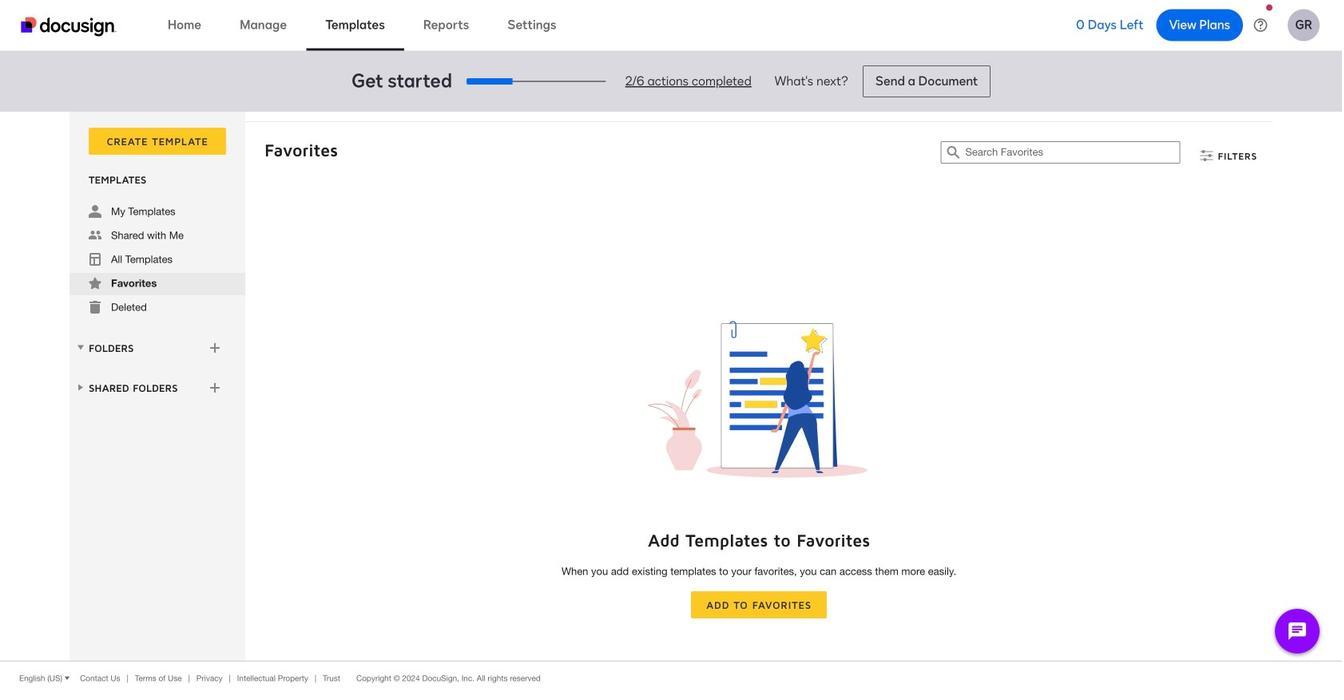 Task type: vqa. For each thing, say whether or not it's contained in the screenshot.
More Info region
yes



Task type: describe. For each thing, give the bounding box(es) containing it.
star filled image
[[89, 277, 101, 290]]

shared image
[[89, 229, 101, 242]]

secondary navigation region
[[69, 112, 1277, 661]]



Task type: locate. For each thing, give the bounding box(es) containing it.
docusign esignature image
[[21, 17, 117, 36]]

trash image
[[89, 301, 101, 314]]

more info region
[[0, 661, 1342, 696]]

Search Favorites text field
[[965, 142, 1179, 163]]

templates image
[[89, 253, 101, 266]]

view shared folders image
[[74, 381, 87, 394]]

view folders image
[[74, 341, 87, 354]]

user image
[[89, 205, 101, 218]]



